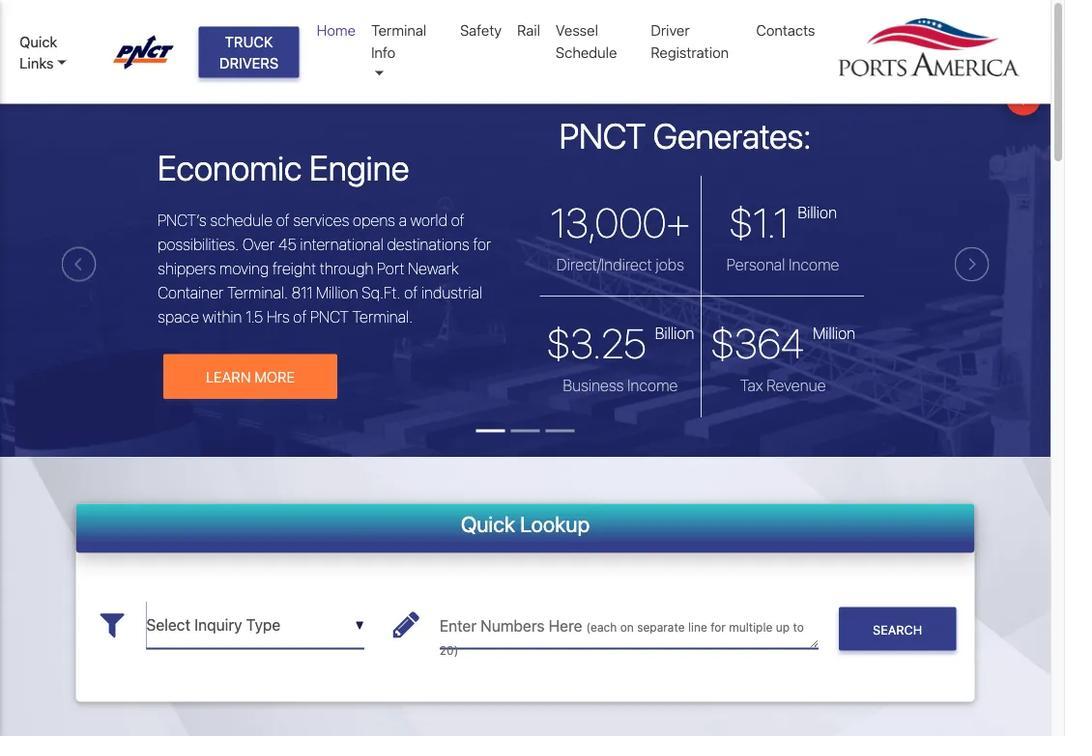 Task type: locate. For each thing, give the bounding box(es) containing it.
0 vertical spatial for
[[473, 235, 491, 253]]

learn more button
[[163, 354, 337, 399]]

0 vertical spatial income
[[789, 256, 839, 274]]

for right line on the right of the page
[[711, 620, 726, 634]]

of
[[276, 211, 290, 229], [451, 211, 465, 229], [404, 283, 418, 302], [293, 308, 307, 326]]

None text field
[[146, 602, 364, 649], [440, 602, 818, 649], [146, 602, 364, 649], [440, 602, 818, 649]]

generates:
[[653, 115, 811, 156]]

pnct
[[559, 115, 646, 156], [310, 308, 349, 326]]

$3.25 billion
[[546, 319, 694, 367]]

1 horizontal spatial million
[[813, 324, 855, 343]]

home
[[317, 22, 356, 39]]

economic engine
[[158, 147, 409, 188]]

contacts link
[[748, 12, 823, 49]]

personal
[[727, 256, 785, 274]]

$3.25
[[546, 319, 646, 367]]

industrial
[[421, 283, 482, 302]]

truck drivers
[[219, 33, 279, 71]]

here
[[549, 616, 582, 635]]

registration
[[651, 43, 729, 60]]

0 horizontal spatial income
[[627, 376, 678, 395]]

0 vertical spatial million
[[316, 283, 358, 302]]

truck
[[225, 33, 273, 50]]

sq.ft.
[[362, 283, 401, 302]]

business income
[[563, 376, 678, 395]]

of up 45
[[276, 211, 290, 229]]

811
[[291, 283, 313, 302]]

engine
[[309, 147, 409, 188]]

pnct down schedule
[[559, 115, 646, 156]]

1 horizontal spatial terminal.
[[352, 308, 413, 326]]

for
[[473, 235, 491, 253], [711, 620, 726, 634]]

services
[[293, 211, 349, 229]]

0 vertical spatial pnct
[[559, 115, 646, 156]]

billion right $1.1
[[798, 203, 837, 222]]

learn
[[206, 368, 251, 385]]

pnct down the "811"
[[310, 308, 349, 326]]

search
[[873, 622, 922, 637]]

freight
[[272, 259, 316, 278]]

driver
[[651, 22, 690, 39]]

for right destinations
[[473, 235, 491, 253]]

billion down jobs on the top of the page
[[655, 324, 694, 343]]

of right world
[[451, 211, 465, 229]]

destinations
[[387, 235, 469, 253]]

1 vertical spatial income
[[627, 376, 678, 395]]

quick up links
[[19, 33, 57, 50]]

1 vertical spatial million
[[813, 324, 855, 343]]

tax
[[740, 376, 763, 395]]

income
[[789, 256, 839, 274], [627, 376, 678, 395]]

1 vertical spatial for
[[711, 620, 726, 634]]

driver registration link
[[643, 12, 748, 71]]

income down $3.25 billion in the top right of the page
[[627, 376, 678, 395]]

quick inside quick links link
[[19, 33, 57, 50]]

pnct's schedule of services opens a world of possibilities.                                 over 45 international destinations for shippers moving freight through port newark container terminal.                                 811 million sq.ft. of industrial space within 1.5 hrs of pnct terminal.
[[158, 211, 491, 326]]

info
[[371, 43, 396, 60]]

pnct inside pnct's schedule of services opens a world of possibilities.                                 over 45 international destinations for shippers moving freight through port newark container terminal.                                 811 million sq.ft. of industrial space within 1.5 hrs of pnct terminal.
[[310, 308, 349, 326]]

schedule
[[556, 43, 617, 60]]

billion
[[798, 203, 837, 222], [655, 324, 694, 343]]

economic
[[158, 147, 302, 188]]

0 horizontal spatial for
[[473, 235, 491, 253]]

1 horizontal spatial income
[[789, 256, 839, 274]]

1 horizontal spatial billion
[[798, 203, 837, 222]]

million up revenue
[[813, 324, 855, 343]]

20)
[[440, 643, 458, 657]]

1 horizontal spatial quick
[[461, 512, 515, 537]]

shippers
[[158, 259, 216, 278]]

to
[[793, 620, 804, 634]]

for inside '(each on separate line for multiple up to 20)'
[[711, 620, 726, 634]]

port
[[377, 259, 404, 278]]

terminal. down the sq.ft. on the left top of page
[[352, 308, 413, 326]]

numbers
[[481, 616, 545, 635]]

billion inside $3.25 billion
[[655, 324, 694, 343]]

1 horizontal spatial for
[[711, 620, 726, 634]]

quick for quick lookup
[[461, 512, 515, 537]]

billion for $3.25
[[655, 324, 694, 343]]

1 vertical spatial pnct
[[310, 308, 349, 326]]

quick left lookup at the bottom of the page
[[461, 512, 515, 537]]

$1.1
[[729, 199, 789, 246]]

(each on separate line for multiple up to 20)
[[440, 620, 804, 657]]

million down through at the top left
[[316, 283, 358, 302]]

1 vertical spatial quick
[[461, 512, 515, 537]]

billion for $1.1
[[798, 203, 837, 222]]

0 vertical spatial billion
[[798, 203, 837, 222]]

home link
[[309, 12, 363, 49]]

0 horizontal spatial billion
[[655, 324, 694, 343]]

million inside $364 million
[[813, 324, 855, 343]]

quick
[[19, 33, 57, 50], [461, 512, 515, 537]]

world
[[410, 211, 448, 229]]

0 horizontal spatial pnct
[[310, 308, 349, 326]]

schedule
[[210, 211, 273, 229]]

welcome to port newmark container terminal image
[[0, 71, 1065, 566]]

billion inside '$1.1 billion'
[[798, 203, 837, 222]]

multiple
[[729, 620, 772, 634]]

million
[[316, 283, 358, 302], [813, 324, 855, 343]]

1.5
[[246, 308, 263, 326]]

terminal. up 1.5
[[227, 283, 288, 302]]

0 vertical spatial quick
[[19, 33, 57, 50]]

▼
[[355, 619, 364, 633]]

income down '$1.1 billion'
[[789, 256, 839, 274]]

0 horizontal spatial million
[[316, 283, 358, 302]]

terminal.
[[227, 283, 288, 302], [352, 308, 413, 326]]

1 vertical spatial billion
[[655, 324, 694, 343]]

0 vertical spatial terminal.
[[227, 283, 288, 302]]

0 horizontal spatial quick
[[19, 33, 57, 50]]



Task type: describe. For each thing, give the bounding box(es) containing it.
13,000+ direct/indirect jobs
[[550, 199, 690, 274]]

pnct generates:
[[559, 115, 811, 156]]

within
[[203, 308, 242, 326]]

terminal
[[371, 22, 427, 39]]

rail link
[[509, 12, 548, 49]]

13,000+
[[550, 199, 690, 246]]

rail
[[517, 22, 540, 39]]

terminal info
[[371, 22, 427, 60]]

1 horizontal spatial pnct
[[559, 115, 646, 156]]

lookup
[[520, 512, 590, 537]]

safety
[[460, 22, 502, 39]]

million inside pnct's schedule of services opens a world of possibilities.                                 over 45 international destinations for shippers moving freight through port newark container terminal.                                 811 million sq.ft. of industrial space within 1.5 hrs of pnct terminal.
[[316, 283, 358, 302]]

tax revenue
[[740, 376, 826, 395]]

of right the sq.ft. on the left top of page
[[404, 283, 418, 302]]

through
[[320, 259, 373, 278]]

driver registration
[[651, 22, 729, 60]]

drivers
[[219, 54, 279, 71]]

0 horizontal spatial terminal.
[[227, 283, 288, 302]]

quick links
[[19, 33, 57, 71]]

more
[[254, 368, 295, 385]]

quick lookup
[[461, 512, 590, 537]]

over
[[243, 235, 275, 253]]

separate
[[637, 620, 685, 634]]

direct/indirect
[[556, 256, 652, 274]]

vessel
[[556, 22, 598, 39]]

enter numbers here
[[440, 616, 586, 635]]

search button
[[839, 607, 956, 651]]

truck drivers link
[[199, 26, 299, 78]]

hrs
[[267, 308, 290, 326]]

income for $3.25
[[627, 376, 678, 395]]

on
[[620, 620, 634, 634]]

business
[[563, 376, 624, 395]]

vessel schedule
[[556, 22, 617, 60]]

up
[[776, 620, 790, 634]]

line
[[688, 620, 707, 634]]

jobs
[[656, 256, 684, 274]]

international
[[300, 235, 383, 253]]

moving
[[219, 259, 269, 278]]

45
[[278, 235, 297, 253]]

terminal info link
[[363, 12, 452, 92]]

newark
[[408, 259, 459, 278]]

quick for quick links
[[19, 33, 57, 50]]

of right hrs
[[293, 308, 307, 326]]

1 vertical spatial terminal.
[[352, 308, 413, 326]]

enter
[[440, 616, 477, 635]]

pnct's
[[158, 211, 207, 229]]

$364 million
[[710, 319, 855, 367]]

learn more
[[206, 368, 295, 385]]

personal income
[[727, 256, 839, 274]]

a
[[399, 211, 407, 229]]

contacts
[[756, 22, 815, 39]]

income for $1.1
[[789, 256, 839, 274]]

links
[[19, 54, 54, 71]]

container
[[158, 283, 224, 302]]

space
[[158, 308, 199, 326]]

revenue
[[766, 376, 826, 395]]

$364
[[710, 319, 804, 367]]

vessel schedule link
[[548, 12, 643, 71]]

possibilities.
[[158, 235, 239, 253]]

safety link
[[452, 12, 509, 49]]

$1.1 billion
[[729, 199, 837, 246]]

for inside pnct's schedule of services opens a world of possibilities.                                 over 45 international destinations for shippers moving freight through port newark container terminal.                                 811 million sq.ft. of industrial space within 1.5 hrs of pnct terminal.
[[473, 235, 491, 253]]

quick links link
[[19, 30, 95, 74]]

(each
[[586, 620, 617, 634]]

opens
[[353, 211, 395, 229]]



Task type: vqa. For each thing, say whether or not it's contained in the screenshot.


